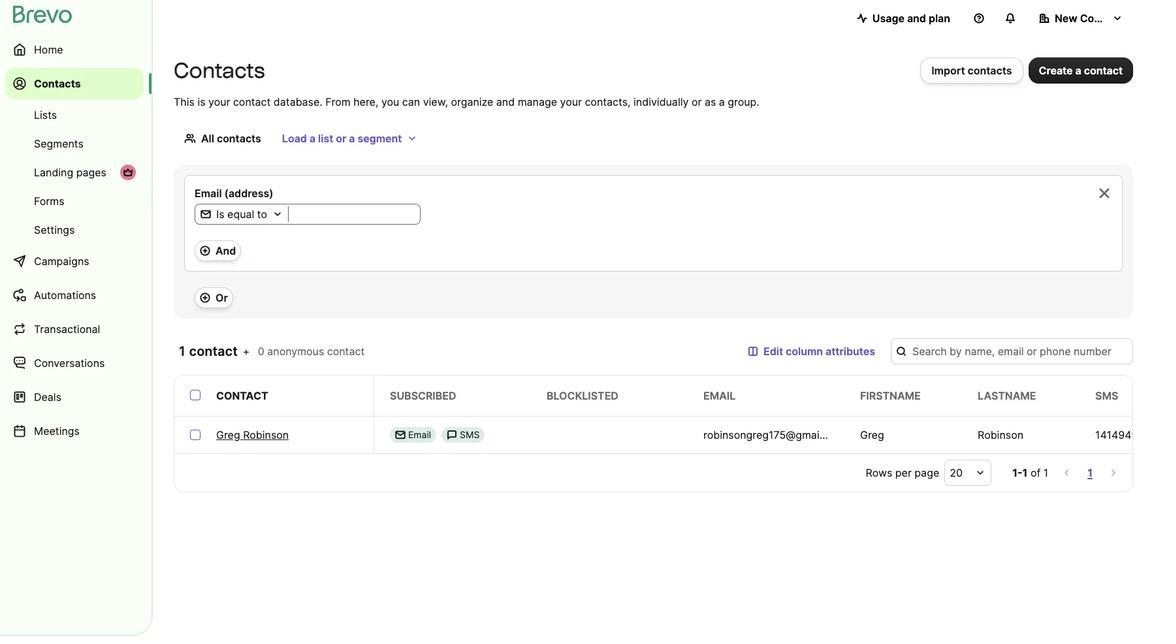 Task type: locate. For each thing, give the bounding box(es) containing it.
contacts for import contacts
[[968, 64, 1013, 77]]

and inside button
[[908, 12, 927, 25]]

or left "as"
[[692, 95, 702, 109]]

forms link
[[5, 188, 144, 214]]

greg
[[216, 429, 240, 442], [861, 429, 885, 442]]

and
[[908, 12, 927, 25], [497, 95, 515, 109]]

equal
[[228, 208, 254, 221]]

1 left___c25ys image from the left
[[395, 430, 406, 441]]

1
[[179, 344, 186, 360], [1023, 467, 1028, 480], [1044, 467, 1049, 480], [1088, 467, 1094, 480]]

0
[[258, 345, 265, 358]]

0 horizontal spatial your
[[209, 95, 230, 109]]

contact right anonymous
[[327, 345, 365, 358]]

greg for greg
[[861, 429, 885, 442]]

segments link
[[5, 131, 144, 157]]

greg down contact
[[216, 429, 240, 442]]

email for email
[[409, 429, 431, 441]]

1 horizontal spatial and
[[908, 12, 927, 25]]

email down subscribed
[[409, 429, 431, 441]]

contacts
[[174, 58, 265, 83], [34, 77, 81, 90]]

as
[[705, 95, 717, 109]]

0 horizontal spatial sms
[[460, 429, 480, 441]]

transactional
[[34, 323, 100, 336]]

greg for greg robinson
[[216, 429, 240, 442]]

of
[[1031, 467, 1041, 480]]

lists
[[34, 109, 57, 122]]

2 your from the left
[[561, 95, 582, 109]]

1 horizontal spatial contacts
[[174, 58, 265, 83]]

contact right create
[[1085, 64, 1124, 77]]

email for email (address)
[[195, 187, 222, 200]]

settings
[[34, 224, 75, 237]]

lists link
[[5, 102, 144, 128]]

0 horizontal spatial email
[[195, 187, 222, 200]]

0 horizontal spatial contacts
[[217, 132, 261, 145]]

column
[[786, 345, 824, 358]]

your right is
[[209, 95, 230, 109]]

1-1 of 1
[[1013, 467, 1049, 480]]

left___c25ys image for email
[[395, 430, 406, 441]]

email (address)
[[195, 187, 274, 200]]

load a list or a segment button
[[272, 125, 428, 152]]

2 left___c25ys image from the left
[[447, 430, 458, 441]]

contact left +
[[189, 344, 238, 360]]

plan
[[929, 12, 951, 25]]

0 horizontal spatial left___c25ys image
[[395, 430, 406, 441]]

0 horizontal spatial greg
[[216, 429, 240, 442]]

contacts up lists
[[34, 77, 81, 90]]

left___c25ys image
[[395, 430, 406, 441], [447, 430, 458, 441]]

1 horizontal spatial left___c25ys image
[[447, 430, 458, 441]]

0 horizontal spatial robinson
[[243, 429, 289, 442]]

this
[[174, 95, 195, 109]]

robinson down contact
[[243, 429, 289, 442]]

1 horizontal spatial email
[[409, 429, 431, 441]]

2 greg from the left
[[861, 429, 885, 442]]

0 vertical spatial contacts
[[968, 64, 1013, 77]]

0 vertical spatial and
[[908, 12, 927, 25]]

deals
[[34, 391, 61, 404]]

1 vertical spatial contacts
[[217, 132, 261, 145]]

email up is
[[195, 187, 222, 200]]

greg robinson
[[216, 429, 289, 442]]

contact up all contacts at the top left of the page
[[233, 95, 271, 109]]

1 horizontal spatial greg
[[861, 429, 885, 442]]

all contacts
[[201, 132, 261, 145]]

a right 'list'
[[349, 132, 355, 145]]

to
[[257, 208, 267, 221]]

automations
[[34, 289, 96, 302]]

segments
[[34, 137, 84, 150]]

new
[[1056, 12, 1078, 25]]

your right 'manage'
[[561, 95, 582, 109]]

1414949164
[[1096, 429, 1155, 442]]

contacts right "all"
[[217, 132, 261, 145]]

contacts inside button
[[968, 64, 1013, 77]]

campaigns
[[34, 255, 89, 268]]

create a contact
[[1040, 64, 1124, 77]]

pages
[[76, 166, 107, 179]]

and button
[[195, 241, 241, 261]]

meetings
[[34, 425, 80, 438]]

usage
[[873, 12, 905, 25]]

a
[[1076, 64, 1082, 77], [720, 95, 725, 109], [310, 132, 316, 145], [349, 132, 355, 145]]

Search by name, email or phone number search field
[[892, 339, 1134, 365]]

individually
[[634, 95, 689, 109]]

1 horizontal spatial your
[[561, 95, 582, 109]]

contact inside 1 contact + 0 anonymous contact
[[327, 345, 365, 358]]

and
[[216, 244, 236, 258]]

landing
[[34, 166, 73, 179]]

and left 'manage'
[[497, 95, 515, 109]]

and left the plan
[[908, 12, 927, 25]]

create a contact button
[[1029, 58, 1134, 84]]

contacts right import
[[968, 64, 1013, 77]]

1 horizontal spatial robinson
[[978, 429, 1024, 442]]

1 horizontal spatial or
[[692, 95, 702, 109]]

robinson
[[243, 429, 289, 442], [978, 429, 1024, 442]]

contact
[[216, 390, 268, 403]]

robinsongreg175@gmail.com
[[704, 429, 847, 442]]

0 vertical spatial email
[[195, 187, 222, 200]]

2 robinson from the left
[[978, 429, 1024, 442]]

segment
[[358, 132, 402, 145]]

email
[[195, 187, 222, 200], [409, 429, 431, 441]]

or right 'list'
[[336, 132, 347, 145]]

20 button
[[945, 460, 992, 486]]

0 horizontal spatial or
[[336, 132, 347, 145]]

1 vertical spatial email
[[409, 429, 431, 441]]

greg up rows on the right
[[861, 429, 885, 442]]

manage
[[518, 95, 558, 109]]

contacts up is
[[174, 58, 265, 83]]

1 vertical spatial sms
[[460, 429, 480, 441]]

1 horizontal spatial sms
[[1096, 390, 1119, 403]]

1 horizontal spatial contacts
[[968, 64, 1013, 77]]

from
[[326, 95, 351, 109]]

all
[[201, 132, 214, 145]]

page
[[915, 467, 940, 480]]

your
[[209, 95, 230, 109], [561, 95, 582, 109]]

0 horizontal spatial contacts
[[34, 77, 81, 90]]

or
[[692, 95, 702, 109], [336, 132, 347, 145]]

forms
[[34, 195, 64, 208]]

you
[[382, 95, 400, 109]]

attributes
[[826, 345, 876, 358]]

1 greg from the left
[[216, 429, 240, 442]]

deals link
[[5, 382, 144, 413]]

transactional link
[[5, 314, 144, 345]]

robinson down lastname at the bottom right
[[978, 429, 1024, 442]]

20
[[951, 467, 963, 480]]

sms
[[1096, 390, 1119, 403], [460, 429, 480, 441]]

or
[[216, 292, 228, 305]]

1 vertical spatial or
[[336, 132, 347, 145]]

0 horizontal spatial and
[[497, 95, 515, 109]]

a right create
[[1076, 64, 1082, 77]]

settings link
[[5, 217, 144, 243]]



Task type: describe. For each thing, give the bounding box(es) containing it.
campaigns link
[[5, 246, 144, 277]]

edit
[[764, 345, 784, 358]]

or inside the 'load a list or a segment' button
[[336, 132, 347, 145]]

left___rvooi image
[[123, 167, 133, 178]]

new company
[[1056, 12, 1129, 25]]

left___c25ys image for sms
[[447, 430, 458, 441]]

lastname
[[978, 390, 1037, 403]]

landing pages
[[34, 166, 107, 179]]

1 inside button
[[1088, 467, 1094, 480]]

import
[[932, 64, 966, 77]]

0 vertical spatial or
[[692, 95, 702, 109]]

greg robinson link
[[216, 427, 289, 443]]

landing pages link
[[5, 159, 144, 186]]

usage and plan button
[[847, 5, 962, 31]]

a left 'list'
[[310, 132, 316, 145]]

import contacts button
[[921, 58, 1024, 84]]

can
[[403, 95, 420, 109]]

company
[[1081, 12, 1129, 25]]

1 button
[[1086, 464, 1096, 482]]

0 vertical spatial sms
[[1096, 390, 1119, 403]]

usage and plan
[[873, 12, 951, 25]]

is equal to
[[216, 208, 267, 221]]

conversations
[[34, 357, 105, 370]]

list
[[318, 132, 334, 145]]

1 robinson from the left
[[243, 429, 289, 442]]

email
[[704, 390, 736, 403]]

rows per page
[[866, 467, 940, 480]]

new company button
[[1029, 5, 1134, 31]]

group.
[[728, 95, 760, 109]]

anonymous
[[268, 345, 324, 358]]

1 your from the left
[[209, 95, 230, 109]]

+
[[243, 345, 250, 358]]

import contacts
[[932, 64, 1013, 77]]

edit column attributes button
[[738, 339, 886, 365]]

1-
[[1013, 467, 1023, 480]]

contact inside button
[[1085, 64, 1124, 77]]

organize
[[451, 95, 494, 109]]

contacts,
[[585, 95, 631, 109]]

contacts link
[[5, 68, 144, 99]]

conversations link
[[5, 348, 144, 379]]

firstname
[[861, 390, 921, 403]]

per
[[896, 467, 912, 480]]

load a list or a segment
[[282, 132, 402, 145]]

create
[[1040, 64, 1074, 77]]

this is your contact database. from here, you can view, organize and manage your contacts, individually or as a group.
[[174, 95, 760, 109]]

1 contact + 0 anonymous contact
[[179, 344, 365, 360]]

or button
[[195, 288, 233, 309]]

subscribed
[[390, 390, 457, 403]]

is equal to button
[[195, 207, 288, 222]]

automations link
[[5, 280, 144, 311]]

edit column attributes
[[764, 345, 876, 358]]

a inside button
[[1076, 64, 1082, 77]]

home
[[34, 43, 63, 56]]

contacts for all contacts
[[217, 132, 261, 145]]

here,
[[354, 95, 379, 109]]

(address)
[[225, 187, 274, 200]]

home link
[[5, 34, 144, 65]]

database.
[[274, 95, 323, 109]]

contacts inside "link"
[[34, 77, 81, 90]]

is
[[198, 95, 206, 109]]

blocklisted
[[547, 390, 619, 403]]

is
[[216, 208, 225, 221]]

load
[[282, 132, 307, 145]]

meetings link
[[5, 416, 144, 447]]

a right "as"
[[720, 95, 725, 109]]

1 vertical spatial and
[[497, 95, 515, 109]]

view,
[[423, 95, 448, 109]]

rows
[[866, 467, 893, 480]]



Task type: vqa. For each thing, say whether or not it's contained in the screenshot.
Campaigns link
yes



